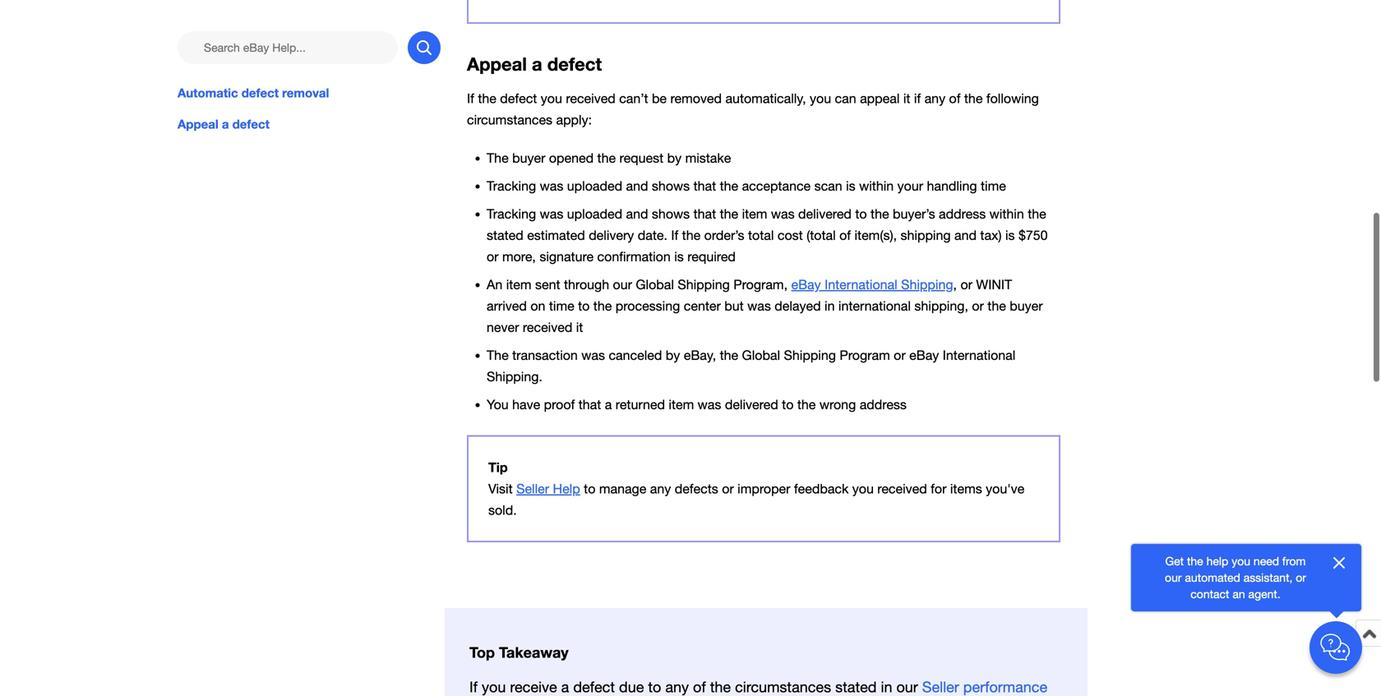 Task type: vqa. For each thing, say whether or not it's contained in the screenshot.
rightmost Now
no



Task type: describe. For each thing, give the bounding box(es) containing it.
estimated
[[527, 228, 585, 243]]

automatically,
[[726, 91, 807, 106]]

seller performance link
[[470, 679, 1048, 697]]

0 vertical spatial is
[[847, 178, 856, 194]]

ebay international shipping link
[[792, 277, 954, 292]]

improper
[[738, 481, 791, 497]]

1 vertical spatial appeal a defect
[[178, 117, 270, 132]]

1 horizontal spatial stated
[[836, 679, 877, 696]]

delayed
[[775, 298, 821, 314]]

you have proof that a returned item was delivered to the wrong address
[[487, 397, 907, 412]]

0 horizontal spatial global
[[636, 277, 674, 292]]

received inside if the defect you received can't be removed automatically, you can appeal it if any of the following circumstances apply:
[[566, 91, 616, 106]]

following
[[987, 91, 1040, 106]]

seller performance
[[470, 679, 1048, 697]]

required
[[688, 249, 736, 264]]

or inside the transaction was canceled by ebay, the global shipping program or ebay international shipping.
[[894, 348, 906, 363]]

scan
[[815, 178, 843, 194]]

to right due
[[648, 679, 662, 696]]

it inside , or winit arrived on time to the processing center but was delayed in international shipping, or the buyer never received it
[[576, 320, 583, 335]]

apply:
[[556, 112, 592, 128]]

top
[[470, 644, 495, 662]]

if the defect you received can't be removed automatically, you can appeal it if any of the following circumstances apply:
[[467, 91, 1040, 128]]

that for item
[[694, 206, 717, 221]]

shipping,
[[915, 298, 969, 314]]

never
[[487, 320, 519, 335]]

canceled
[[609, 348, 662, 363]]

arrived on
[[487, 298, 546, 314]]

wrong
[[820, 397, 857, 412]]

within inside tracking was uploaded and shows that the item was delivered to the buyer's address within the stated estimated delivery date. if the order's total cost (total of item(s), shipping and tax) is $750 or more, signature confirmation is required
[[990, 206, 1025, 221]]

shipping
[[901, 228, 951, 243]]

manage any
[[600, 481, 671, 497]]

you down top at the left bottom of page
[[482, 679, 506, 696]]

to inside to manage any defects or improper feedback you received for items you've sold.
[[584, 481, 596, 497]]

automatic defect removal link
[[178, 84, 441, 102]]

your
[[898, 178, 924, 194]]

of inside tracking was uploaded and shows that the item was delivered to the buyer's address within the stated estimated delivery date. if the order's total cost (total of item(s), shipping and tax) is $750 or more, signature confirmation is required
[[840, 228, 851, 243]]

ebay,
[[684, 348, 717, 363]]

automatic defect removal
[[178, 86, 329, 100]]

shows for acceptance
[[652, 178, 690, 194]]

and for acceptance
[[626, 178, 649, 194]]

item(s),
[[855, 228, 897, 243]]

tracking was uploaded and shows that the acceptance scan is within your handling time
[[487, 178, 1007, 194]]

2 vertical spatial that
[[579, 397, 602, 412]]

assistant,
[[1244, 571, 1293, 585]]

get the help you need from our automated assistant, or contact an agent. tooltip
[[1158, 554, 1314, 603]]

was inside , or winit arrived on time to the processing center but was delayed in international shipping, or the buyer never received it
[[748, 298, 771, 314]]

defect inside 'link'
[[242, 86, 279, 100]]

or inside get the help you need from our automated assistant, or contact an agent.
[[1297, 571, 1307, 585]]

sold.
[[489, 503, 517, 518]]

the transaction was canceled by ebay, the global shipping program or ebay international shipping.
[[487, 348, 1016, 384]]

can
[[835, 91, 857, 106]]

you've
[[986, 481, 1025, 497]]

feedback
[[795, 481, 849, 497]]

2 horizontal spatial shipping
[[902, 277, 954, 292]]

in inside , or winit arrived on time to the processing center but was delayed in international shipping, or the buyer never received it
[[825, 298, 835, 314]]

that for acceptance
[[694, 178, 717, 194]]

was down opened
[[540, 178, 564, 194]]

stated inside tracking was uploaded and shows that the item was delivered to the buyer's address within the stated estimated delivery date. if the order's total cost (total of item(s), shipping and tax) is $750 or more, signature confirmation is required
[[487, 228, 524, 243]]

0 vertical spatial ebay
[[792, 277, 821, 292]]

the buyer opened the request by mistake
[[487, 150, 732, 166]]

shipping inside the transaction was canceled by ebay, the global shipping program or ebay international shipping.
[[784, 348, 837, 363]]

item inside tracking was uploaded and shows that the item was delivered to the buyer's address within the stated estimated delivery date. if the order's total cost (total of item(s), shipping and tax) is $750 or more, signature confirmation is required
[[742, 206, 768, 221]]

removal
[[282, 86, 329, 100]]

top takeaway
[[470, 644, 569, 662]]

2 vertical spatial of
[[693, 679, 706, 696]]

signature
[[540, 249, 594, 264]]

delivery
[[589, 228, 634, 243]]

if you receive a defect due to any of the circumstances stated in our
[[470, 679, 923, 696]]

seller help link
[[517, 481, 580, 497]]

, or winit arrived on time to the processing center but was delayed in international shipping, or the buyer never received it
[[487, 277, 1044, 335]]

0 horizontal spatial appeal
[[178, 117, 219, 132]]

seller inside 'seller performance'
[[923, 679, 960, 696]]

handling
[[927, 178, 978, 194]]

1 vertical spatial item
[[506, 277, 532, 292]]

circumstances inside if the defect you received can't be removed automatically, you can appeal it if any of the following circumstances apply:
[[467, 112, 553, 128]]

shipping.
[[487, 369, 543, 384]]

an item sent through our global shipping program, ebay international shipping
[[487, 277, 954, 292]]

from
[[1283, 555, 1307, 568]]

you left the "can"
[[810, 91, 832, 106]]

visit
[[489, 481, 513, 497]]

get
[[1166, 555, 1185, 568]]

be
[[652, 91, 667, 106]]

date.
[[638, 228, 668, 243]]

1 horizontal spatial in
[[881, 679, 893, 696]]

and for item
[[626, 206, 649, 221]]

0 vertical spatial by
[[668, 150, 682, 166]]

you
[[487, 397, 509, 412]]

defects
[[675, 481, 719, 497]]

due
[[619, 679, 644, 696]]

or down 'winit'
[[973, 298, 985, 314]]

processing
[[616, 298, 681, 314]]

items
[[951, 481, 983, 497]]

0 horizontal spatial shipping
[[678, 277, 730, 292]]

center but
[[684, 298, 744, 314]]

an
[[487, 277, 503, 292]]

winit
[[977, 277, 1013, 292]]

global inside the transaction was canceled by ebay, the global shipping program or ebay international shipping.
[[742, 348, 781, 363]]

you inside to manage any defects or improper feedback you received for items you've sold.
[[853, 481, 874, 497]]

1 vertical spatial circumstances
[[735, 679, 832, 696]]

buyer inside , or winit arrived on time to the processing center but was delayed in international shipping, or the buyer never received it
[[1010, 298, 1044, 314]]

to inside tracking was uploaded and shows that the item was delivered to the buyer's address within the stated estimated delivery date. if the order's total cost (total of item(s), shipping and tax) is $750 or more, signature confirmation is required
[[856, 206, 867, 221]]

removed
[[671, 91, 722, 106]]

tip
[[489, 460, 508, 475]]

the for the transaction was canceled by ebay, the global shipping program or ebay international shipping.
[[487, 348, 509, 363]]

received inside to manage any defects or improper feedback you received for items you've sold.
[[878, 481, 928, 497]]

0 vertical spatial time
[[981, 178, 1007, 194]]

receive
[[510, 679, 557, 696]]

request
[[620, 150, 664, 166]]

1 horizontal spatial appeal
[[467, 53, 527, 75]]

if for defect
[[470, 679, 478, 696]]



Task type: locate. For each thing, give the bounding box(es) containing it.
or right program
[[894, 348, 906, 363]]

0 horizontal spatial our
[[613, 277, 633, 292]]

1 vertical spatial of
[[840, 228, 851, 243]]

1 vertical spatial our
[[1166, 571, 1182, 585]]

0 horizontal spatial seller
[[517, 481, 550, 497]]

a
[[532, 53, 543, 75], [222, 117, 229, 132], [605, 397, 612, 412], [562, 679, 570, 696]]

2 vertical spatial our
[[897, 679, 919, 696]]

that down mistake
[[694, 178, 717, 194]]

tracking
[[487, 178, 536, 194], [487, 206, 536, 221]]

was inside the transaction was canceled by ebay, the global shipping program or ebay international shipping.
[[582, 348, 605, 363]]

the
[[478, 91, 497, 106], [965, 91, 983, 106], [598, 150, 616, 166], [720, 178, 739, 194], [720, 206, 739, 221], [871, 206, 890, 221], [1028, 206, 1047, 221], [682, 228, 701, 243], [594, 298, 612, 314], [988, 298, 1007, 314], [720, 348, 739, 363], [798, 397, 816, 412], [1188, 555, 1204, 568], [710, 679, 731, 696]]

stated
[[487, 228, 524, 243], [836, 679, 877, 696]]

0 horizontal spatial buyer
[[513, 150, 546, 166]]

uploaded for tracking was uploaded and shows that the acceptance scan is within your handling time
[[567, 178, 623, 194]]

address right wrong
[[860, 397, 907, 412]]

by inside the transaction was canceled by ebay, the global shipping program or ebay international shipping.
[[666, 348, 681, 363]]

transaction
[[513, 348, 578, 363]]

to
[[856, 206, 867, 221], [578, 298, 590, 314], [782, 397, 794, 412], [584, 481, 596, 497], [648, 679, 662, 696]]

0 vertical spatial in
[[825, 298, 835, 314]]

international up international
[[825, 277, 898, 292]]

1 horizontal spatial it
[[904, 91, 911, 106]]

order's
[[705, 228, 745, 243]]

or down from
[[1297, 571, 1307, 585]]

sent
[[535, 277, 561, 292]]

2 vertical spatial item
[[669, 397, 694, 412]]

defect
[[548, 53, 602, 75], [242, 86, 279, 100], [500, 91, 537, 106], [232, 117, 270, 132], [574, 679, 615, 696]]

any right if
[[925, 91, 946, 106]]

you right help
[[1232, 555, 1251, 568]]

is right tax)
[[1006, 228, 1015, 243]]

1 horizontal spatial international
[[943, 348, 1016, 363]]

international
[[839, 298, 911, 314]]

uploaded
[[567, 178, 623, 194], [567, 206, 623, 221]]

circumstances
[[467, 112, 553, 128], [735, 679, 832, 696]]

0 vertical spatial appeal
[[467, 53, 527, 75]]

received up apply:
[[566, 91, 616, 106]]

(total
[[807, 228, 836, 243]]

ebay
[[792, 277, 821, 292], [910, 348, 940, 363]]

of right if
[[950, 91, 961, 106]]

the left opened
[[487, 150, 509, 166]]

appeal
[[467, 53, 527, 75], [178, 117, 219, 132]]

uploaded down the buyer opened the request by mistake
[[567, 178, 623, 194]]

1 horizontal spatial address
[[939, 206, 986, 221]]

shipping up center but
[[678, 277, 730, 292]]

1 horizontal spatial of
[[840, 228, 851, 243]]

tracking for tracking was uploaded and shows that the item was delivered to the buyer's address within the stated estimated delivery date. if the order's total cost (total of item(s), shipping and tax) is $750 or more, signature confirmation is required
[[487, 206, 536, 221]]

our inside get the help you need from our automated assistant, or contact an agent.
[[1166, 571, 1182, 585]]

was
[[540, 178, 564, 194], [540, 206, 564, 221], [771, 206, 795, 221], [748, 298, 771, 314], [582, 348, 605, 363], [698, 397, 722, 412]]

0 vertical spatial if
[[467, 91, 475, 106]]

0 horizontal spatial is
[[675, 249, 684, 264]]

appeal
[[860, 91, 900, 106]]

uploaded up delivery
[[567, 206, 623, 221]]

to right help
[[584, 481, 596, 497]]

international down shipping,
[[943, 348, 1016, 363]]

1 vertical spatial in
[[881, 679, 893, 696]]

automatic
[[178, 86, 238, 100]]

the for the buyer opened the request by mistake
[[487, 150, 509, 166]]

1 the from the top
[[487, 150, 509, 166]]

you up apply:
[[541, 91, 563, 106]]

buyer's
[[893, 206, 936, 221]]

0 horizontal spatial address
[[860, 397, 907, 412]]

item up total
[[742, 206, 768, 221]]

received inside , or winit arrived on time to the processing center but was delayed in international shipping, or the buyer never received it
[[523, 320, 573, 335]]

if
[[915, 91, 921, 106]]

buyer left opened
[[513, 150, 546, 166]]

performance
[[964, 679, 1048, 696]]

1 vertical spatial any
[[666, 679, 689, 696]]

proof
[[544, 397, 575, 412]]

was up estimated
[[540, 206, 564, 221]]

tip visit seller help
[[489, 460, 580, 497]]

that inside tracking was uploaded and shows that the item was delivered to the buyer's address within the stated estimated delivery date. if the order's total cost (total of item(s), shipping and tax) is $750 or more, signature confirmation is required
[[694, 206, 717, 221]]

received left for
[[878, 481, 928, 497]]

you inside get the help you need from our automated assistant, or contact an agent.
[[1232, 555, 1251, 568]]

delivered inside tracking was uploaded and shows that the item was delivered to the buyer's address within the stated estimated delivery date. if the order's total cost (total of item(s), shipping and tax) is $750 or more, signature confirmation is required
[[799, 206, 852, 221]]

$750
[[1019, 228, 1048, 243]]

0 vertical spatial tracking
[[487, 178, 536, 194]]

delivered
[[799, 206, 852, 221], [725, 397, 779, 412]]

1 vertical spatial by
[[666, 348, 681, 363]]

2 the from the top
[[487, 348, 509, 363]]

1 vertical spatial seller
[[923, 679, 960, 696]]

to left wrong
[[782, 397, 794, 412]]

received
[[566, 91, 616, 106], [523, 320, 573, 335], [878, 481, 928, 497]]

the inside the transaction was canceled by ebay, the global shipping program or ebay international shipping.
[[720, 348, 739, 363]]

1 vertical spatial it
[[576, 320, 583, 335]]

the up shipping.
[[487, 348, 509, 363]]

0 horizontal spatial of
[[693, 679, 706, 696]]

shipping down "delayed"
[[784, 348, 837, 363]]

0 vertical spatial global
[[636, 277, 674, 292]]

delivered up (total
[[799, 206, 852, 221]]

through
[[564, 277, 610, 292]]

was left canceled
[[582, 348, 605, 363]]

the inside get the help you need from our automated assistant, or contact an agent.
[[1188, 555, 1204, 568]]

seller inside tip visit seller help
[[517, 481, 550, 497]]

item
[[742, 206, 768, 221], [506, 277, 532, 292], [669, 397, 694, 412]]

takeaway
[[499, 644, 569, 662]]

uploaded inside tracking was uploaded and shows that the item was delivered to the buyer's address within the stated estimated delivery date. if the order's total cost (total of item(s), shipping and tax) is $750 or more, signature confirmation is required
[[567, 206, 623, 221]]

2 vertical spatial and
[[955, 228, 977, 243]]

address inside tracking was uploaded and shows that the item was delivered to the buyer's address within the stated estimated delivery date. if the order's total cost (total of item(s), shipping and tax) is $750 or more, signature confirmation is required
[[939, 206, 986, 221]]

any right due
[[666, 679, 689, 696]]

or right defects
[[722, 481, 734, 497]]

it inside if the defect you received can't be removed automatically, you can appeal it if any of the following circumstances apply:
[[904, 91, 911, 106]]

0 vertical spatial our
[[613, 277, 633, 292]]

global down , or winit arrived on time to the processing center but was delayed in international shipping, or the buyer never received it
[[742, 348, 781, 363]]

if inside if the defect you received can't be removed automatically, you can appeal it if any of the following circumstances apply:
[[467, 91, 475, 106]]

0 horizontal spatial appeal a defect
[[178, 117, 270, 132]]

0 vertical spatial item
[[742, 206, 768, 221]]

1 vertical spatial ebay
[[910, 348, 940, 363]]

by right request
[[668, 150, 682, 166]]

appeal a defect link
[[178, 115, 441, 133]]

the
[[487, 150, 509, 166], [487, 348, 509, 363]]

2 uploaded from the top
[[567, 206, 623, 221]]

global up "processing"
[[636, 277, 674, 292]]

within up tax)
[[990, 206, 1025, 221]]

1 vertical spatial stated
[[836, 679, 877, 696]]

more,
[[503, 249, 536, 264]]

program
[[840, 348, 891, 363]]

of right (total
[[840, 228, 851, 243]]

0 vertical spatial uploaded
[[567, 178, 623, 194]]

international inside the transaction was canceled by ebay, the global shipping program or ebay international shipping.
[[943, 348, 1016, 363]]

tracking up more,
[[487, 206, 536, 221]]

have
[[513, 397, 541, 412]]

if inside tracking was uploaded and shows that the item was delivered to the buyer's address within the stated estimated delivery date. if the order's total cost (total of item(s), shipping and tax) is $750 or more, signature confirmation is required
[[672, 228, 679, 243]]

2 horizontal spatial item
[[742, 206, 768, 221]]

1 horizontal spatial within
[[990, 206, 1025, 221]]

appeal a defect up apply:
[[467, 53, 602, 75]]

to down the through
[[578, 298, 590, 314]]

0 vertical spatial it
[[904, 91, 911, 106]]

1 horizontal spatial any
[[925, 91, 946, 106]]

1 horizontal spatial is
[[847, 178, 856, 194]]

address
[[939, 206, 986, 221], [860, 397, 907, 412]]

tax)
[[981, 228, 1002, 243]]

1 vertical spatial international
[[943, 348, 1016, 363]]

2 horizontal spatial of
[[950, 91, 961, 106]]

is
[[847, 178, 856, 194], [1006, 228, 1015, 243], [675, 249, 684, 264]]

0 vertical spatial shows
[[652, 178, 690, 194]]

time right handling
[[981, 178, 1007, 194]]

tracking was uploaded and shows that the item was delivered to the buyer's address within the stated estimated delivery date. if the order's total cost (total of item(s), shipping and tax) is $750 or more, signature confirmation is required
[[487, 206, 1048, 264]]

was down the ebay,
[[698, 397, 722, 412]]

0 vertical spatial and
[[626, 178, 649, 194]]

0 horizontal spatial within
[[860, 178, 894, 194]]

contact
[[1191, 588, 1230, 601]]

within
[[860, 178, 894, 194], [990, 206, 1025, 221]]

if
[[467, 91, 475, 106], [672, 228, 679, 243], [470, 679, 478, 696]]

2 vertical spatial if
[[470, 679, 478, 696]]

mistake
[[686, 150, 732, 166]]

shows down request
[[652, 178, 690, 194]]

program,
[[734, 277, 788, 292]]

0 vertical spatial any
[[925, 91, 946, 106]]

1 horizontal spatial seller
[[923, 679, 960, 696]]

2 vertical spatial is
[[675, 249, 684, 264]]

an
[[1233, 588, 1246, 601]]

1 vertical spatial is
[[1006, 228, 1015, 243]]

of right due
[[693, 679, 706, 696]]

0 horizontal spatial delivered
[[725, 397, 779, 412]]

ebay down shipping,
[[910, 348, 940, 363]]

2 horizontal spatial our
[[1166, 571, 1182, 585]]

1 vertical spatial if
[[672, 228, 679, 243]]

2 tracking from the top
[[487, 206, 536, 221]]

1 horizontal spatial delivered
[[799, 206, 852, 221]]

0 horizontal spatial any
[[666, 679, 689, 696]]

1 vertical spatial address
[[860, 397, 907, 412]]

and down request
[[626, 178, 649, 194]]

0 vertical spatial seller
[[517, 481, 550, 497]]

1 horizontal spatial appeal a defect
[[467, 53, 602, 75]]

1 vertical spatial delivered
[[725, 397, 779, 412]]

0 vertical spatial of
[[950, 91, 961, 106]]

get the help you need from our automated assistant, or contact an agent.
[[1166, 555, 1307, 601]]

defect inside if the defect you received can't be removed automatically, you can appeal it if any of the following circumstances apply:
[[500, 91, 537, 106]]

shows for item
[[652, 206, 690, 221]]

1 shows from the top
[[652, 178, 690, 194]]

help
[[553, 481, 580, 497]]

1 vertical spatial buyer
[[1010, 298, 1044, 314]]

time inside , or winit arrived on time to the processing center but was delayed in international shipping, or the buyer never received it
[[549, 298, 575, 314]]

agent.
[[1249, 588, 1281, 601]]

1 horizontal spatial time
[[981, 178, 1007, 194]]

within left the your at the top right
[[860, 178, 894, 194]]

address down handling
[[939, 206, 986, 221]]

1 vertical spatial shows
[[652, 206, 690, 221]]

or
[[487, 249, 499, 264], [961, 277, 973, 292], [973, 298, 985, 314], [894, 348, 906, 363], [722, 481, 734, 497], [1297, 571, 1307, 585]]

1 tracking from the top
[[487, 178, 536, 194]]

returned
[[616, 397, 665, 412]]

for
[[931, 481, 947, 497]]

1 vertical spatial and
[[626, 206, 649, 221]]

,
[[954, 277, 957, 292]]

tracking up estimated
[[487, 178, 536, 194]]

shows inside tracking was uploaded and shows that the item was delivered to the buyer's address within the stated estimated delivery date. if the order's total cost (total of item(s), shipping and tax) is $750 or more, signature confirmation is required
[[652, 206, 690, 221]]

or inside to manage any defects or improper feedback you received for items you've sold.
[[722, 481, 734, 497]]

tracking for tracking was uploaded and shows that the acceptance scan is within your handling time
[[487, 178, 536, 194]]

ebay up "delayed"
[[792, 277, 821, 292]]

seller left performance
[[923, 679, 960, 696]]

1 horizontal spatial item
[[669, 397, 694, 412]]

it left if
[[904, 91, 911, 106]]

item up arrived on
[[506, 277, 532, 292]]

seller right visit
[[517, 481, 550, 497]]

to inside , or winit arrived on time to the processing center but was delayed in international shipping, or the buyer never received it
[[578, 298, 590, 314]]

1 vertical spatial that
[[694, 206, 717, 221]]

and up the date.
[[626, 206, 649, 221]]

0 vertical spatial delivered
[[799, 206, 852, 221]]

to up item(s),
[[856, 206, 867, 221]]

0 vertical spatial that
[[694, 178, 717, 194]]

received up "transaction"
[[523, 320, 573, 335]]

0 horizontal spatial international
[[825, 277, 898, 292]]

total
[[749, 228, 774, 243]]

in
[[825, 298, 835, 314], [881, 679, 893, 696]]

0 vertical spatial received
[[566, 91, 616, 106]]

1 horizontal spatial global
[[742, 348, 781, 363]]

you right feedback
[[853, 481, 874, 497]]

1 vertical spatial global
[[742, 348, 781, 363]]

by left the ebay,
[[666, 348, 681, 363]]

0 vertical spatial address
[[939, 206, 986, 221]]

help
[[1207, 555, 1229, 568]]

or left more,
[[487, 249, 499, 264]]

0 horizontal spatial stated
[[487, 228, 524, 243]]

that up order's
[[694, 206, 717, 221]]

or right ,
[[961, 277, 973, 292]]

0 horizontal spatial ebay
[[792, 277, 821, 292]]

cost
[[778, 228, 803, 243]]

0 vertical spatial buyer
[[513, 150, 546, 166]]

that right "proof" on the left bottom
[[579, 397, 602, 412]]

delivered down the transaction was canceled by ebay, the global shipping program or ebay international shipping.
[[725, 397, 779, 412]]

item right returned
[[669, 397, 694, 412]]

1 vertical spatial received
[[523, 320, 573, 335]]

any inside if the defect you received can't be removed automatically, you can appeal it if any of the following circumstances apply:
[[925, 91, 946, 106]]

1 horizontal spatial shipping
[[784, 348, 837, 363]]

is left required
[[675, 249, 684, 264]]

2 shows from the top
[[652, 206, 690, 221]]

0 vertical spatial within
[[860, 178, 894, 194]]

time
[[981, 178, 1007, 194], [549, 298, 575, 314]]

global
[[636, 277, 674, 292], [742, 348, 781, 363]]

0 horizontal spatial in
[[825, 298, 835, 314]]

opened
[[549, 150, 594, 166]]

appeal a defect down automatic at the left
[[178, 117, 270, 132]]

was up cost
[[771, 206, 795, 221]]

buyer down 'winit'
[[1010, 298, 1044, 314]]

of inside if the defect you received can't be removed automatically, you can appeal it if any of the following circumstances apply:
[[950, 91, 961, 106]]

0 vertical spatial international
[[825, 277, 898, 292]]

time down sent
[[549, 298, 575, 314]]

acceptance
[[742, 178, 811, 194]]

if for received
[[467, 91, 475, 106]]

1 vertical spatial within
[[990, 206, 1025, 221]]

the inside the transaction was canceled by ebay, the global shipping program or ebay international shipping.
[[487, 348, 509, 363]]

shipping up shipping,
[[902, 277, 954, 292]]

0 horizontal spatial item
[[506, 277, 532, 292]]

1 uploaded from the top
[[567, 178, 623, 194]]

automated
[[1186, 571, 1241, 585]]

Search eBay Help... text field
[[178, 31, 398, 64]]

0 horizontal spatial it
[[576, 320, 583, 335]]

1 vertical spatial time
[[549, 298, 575, 314]]

2 horizontal spatial is
[[1006, 228, 1015, 243]]

1 vertical spatial uploaded
[[567, 206, 623, 221]]

1 horizontal spatial circumstances
[[735, 679, 832, 696]]

tracking inside tracking was uploaded and shows that the item was delivered to the buyer's address within the stated estimated delivery date. if the order's total cost (total of item(s), shipping and tax) is $750 or more, signature confirmation is required
[[487, 206, 536, 221]]

1 horizontal spatial ebay
[[910, 348, 940, 363]]

to manage any defects or improper feedback you received for items you've sold.
[[489, 481, 1025, 518]]

0 vertical spatial stated
[[487, 228, 524, 243]]

any
[[925, 91, 946, 106], [666, 679, 689, 696]]

need
[[1254, 555, 1280, 568]]

and left tax)
[[955, 228, 977, 243]]

is right scan
[[847, 178, 856, 194]]

or inside tracking was uploaded and shows that the item was delivered to the buyer's address within the stated estimated delivery date. if the order's total cost (total of item(s), shipping and tax) is $750 or more, signature confirmation is required
[[487, 249, 499, 264]]

and
[[626, 178, 649, 194], [626, 206, 649, 221], [955, 228, 977, 243]]

0 vertical spatial the
[[487, 150, 509, 166]]

1 vertical spatial the
[[487, 348, 509, 363]]

it down the through
[[576, 320, 583, 335]]

confirmation
[[598, 249, 671, 264]]

seller
[[517, 481, 550, 497], [923, 679, 960, 696]]

our
[[613, 277, 633, 292], [1166, 571, 1182, 585], [897, 679, 919, 696]]

0 vertical spatial appeal a defect
[[467, 53, 602, 75]]

shows up the date.
[[652, 206, 690, 221]]

international
[[825, 277, 898, 292], [943, 348, 1016, 363]]

appeal a defect
[[467, 53, 602, 75], [178, 117, 270, 132]]

uploaded for tracking was uploaded and shows that the item was delivered to the buyer's address within the stated estimated delivery date. if the order's total cost (total of item(s), shipping and tax) is $750 or more, signature confirmation is required
[[567, 206, 623, 221]]

was down program,
[[748, 298, 771, 314]]

ebay inside the transaction was canceled by ebay, the global shipping program or ebay international shipping.
[[910, 348, 940, 363]]



